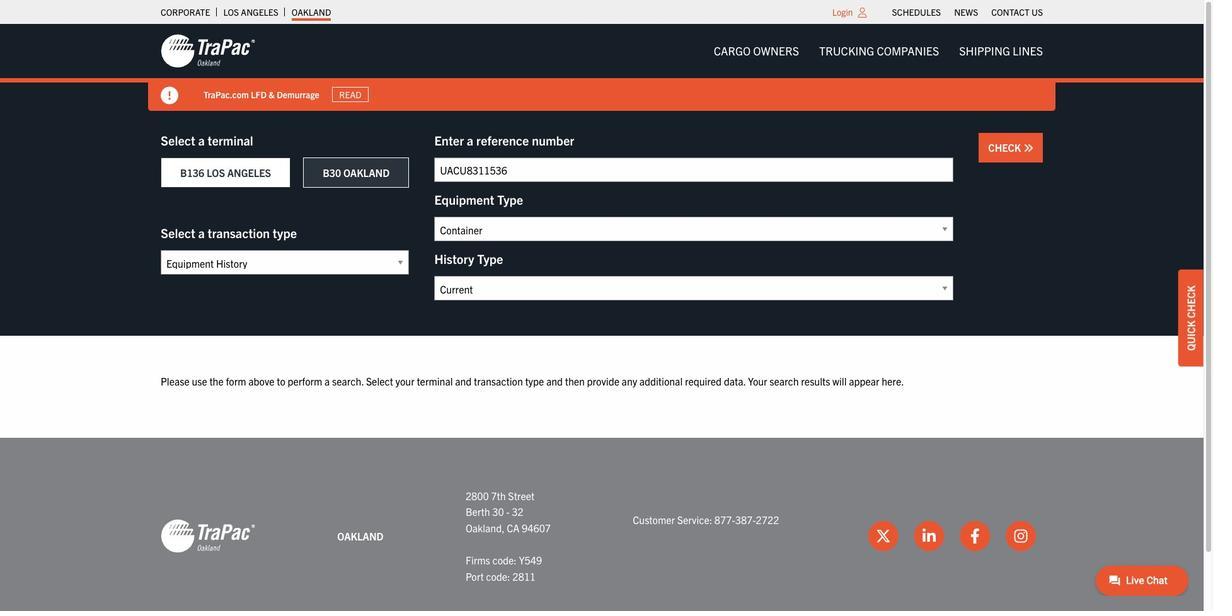 Task type: locate. For each thing, give the bounding box(es) containing it.
1 vertical spatial angeles
[[227, 166, 271, 179]]

a for reference
[[467, 132, 474, 148]]

terminal
[[208, 132, 253, 148], [417, 375, 453, 388]]

2800
[[466, 490, 489, 502]]

footer containing 2800 7th street
[[0, 438, 1205, 612]]

1 horizontal spatial and
[[547, 375, 563, 388]]

y549
[[519, 554, 542, 567]]

0 vertical spatial oakland
[[292, 6, 331, 18]]

select down b136
[[161, 225, 195, 241]]

code:
[[493, 554, 517, 567], [486, 570, 511, 583]]

equipment type
[[435, 192, 524, 207]]

type
[[273, 225, 297, 241], [526, 375, 544, 388]]

menu bar containing schedules
[[886, 3, 1050, 21]]

0 vertical spatial type
[[273, 225, 297, 241]]

check inside button
[[989, 141, 1024, 154]]

0 vertical spatial angeles
[[241, 6, 279, 18]]

shipping
[[960, 44, 1011, 58]]

2800 7th street berth 30 - 32 oakland, ca 94607
[[466, 490, 551, 535]]

&
[[269, 89, 275, 100]]

1 vertical spatial check
[[1186, 286, 1198, 319]]

and
[[455, 375, 472, 388], [547, 375, 563, 388]]

and right your
[[455, 375, 472, 388]]

reference
[[477, 132, 529, 148]]

and left then
[[547, 375, 563, 388]]

type
[[498, 192, 524, 207], [477, 251, 503, 267]]

a down b136
[[198, 225, 205, 241]]

0 vertical spatial los
[[223, 6, 239, 18]]

data.
[[724, 375, 746, 388]]

transaction
[[208, 225, 270, 241], [474, 375, 523, 388]]

read link
[[332, 87, 369, 102]]

a up b136
[[198, 132, 205, 148]]

quick check link
[[1179, 270, 1205, 367]]

0 vertical spatial check
[[989, 141, 1024, 154]]

0 horizontal spatial check
[[989, 141, 1024, 154]]

select a terminal
[[161, 132, 253, 148]]

select
[[161, 132, 195, 148], [161, 225, 195, 241], [366, 375, 393, 388]]

1 vertical spatial oakland
[[344, 166, 390, 179]]

cargo owners
[[714, 44, 800, 58]]

terminal up b136 los angeles
[[208, 132, 253, 148]]

2 vertical spatial select
[[366, 375, 393, 388]]

results
[[802, 375, 831, 388]]

1 vertical spatial type
[[526, 375, 544, 388]]

contact us
[[992, 6, 1044, 18]]

1 horizontal spatial check
[[1186, 286, 1198, 319]]

footer
[[0, 438, 1205, 612]]

select for select a transaction type
[[161, 225, 195, 241]]

0 horizontal spatial and
[[455, 375, 472, 388]]

a for transaction
[[198, 225, 205, 241]]

0 vertical spatial oakland image
[[161, 33, 255, 69]]

0 horizontal spatial type
[[273, 225, 297, 241]]

please use the form above to perform a search. select your terminal and transaction type and then provide any additional required data. your search results will appear here.
[[161, 375, 905, 388]]

provide
[[587, 375, 620, 388]]

solid image
[[161, 87, 178, 105], [1024, 143, 1034, 153]]

news
[[955, 6, 979, 18]]

b136
[[180, 166, 204, 179]]

1 vertical spatial menu bar
[[704, 38, 1054, 64]]

cargo
[[714, 44, 751, 58]]

above
[[249, 375, 275, 388]]

angeles
[[241, 6, 279, 18], [227, 166, 271, 179]]

owners
[[754, 44, 800, 58]]

type right history
[[477, 251, 503, 267]]

387-
[[736, 514, 757, 527]]

code: up 2811
[[493, 554, 517, 567]]

-
[[507, 506, 510, 519]]

0 vertical spatial type
[[498, 192, 524, 207]]

1 horizontal spatial terminal
[[417, 375, 453, 388]]

the
[[210, 375, 224, 388]]

select for select a terminal
[[161, 132, 195, 148]]

shipping lines link
[[950, 38, 1054, 64]]

contact
[[992, 6, 1030, 18]]

additional
[[640, 375, 683, 388]]

b136 los angeles
[[180, 166, 271, 179]]

0 vertical spatial menu bar
[[886, 3, 1050, 21]]

a right enter
[[467, 132, 474, 148]]

select up b136
[[161, 132, 195, 148]]

0 horizontal spatial solid image
[[161, 87, 178, 105]]

menu bar containing cargo owners
[[704, 38, 1054, 64]]

2722
[[757, 514, 780, 527]]

trapac.com
[[204, 89, 249, 100]]

customer
[[633, 514, 675, 527]]

1 vertical spatial solid image
[[1024, 143, 1034, 153]]

1 vertical spatial select
[[161, 225, 195, 241]]

schedules
[[893, 6, 942, 18]]

877-
[[715, 514, 736, 527]]

type for history type
[[477, 251, 503, 267]]

0 vertical spatial select
[[161, 132, 195, 148]]

2 and from the left
[[547, 375, 563, 388]]

los
[[223, 6, 239, 18], [207, 166, 225, 179]]

ca
[[507, 522, 520, 535]]

1 horizontal spatial type
[[526, 375, 544, 388]]

los right corporate link
[[223, 6, 239, 18]]

menu bar down light icon
[[704, 38, 1054, 64]]

banner
[[0, 24, 1214, 111]]

read
[[340, 89, 362, 100]]

b30
[[323, 166, 341, 179]]

1 horizontal spatial transaction
[[474, 375, 523, 388]]

2 oakland image from the top
[[161, 519, 255, 555]]

type right equipment
[[498, 192, 524, 207]]

oakland
[[292, 6, 331, 18], [344, 166, 390, 179], [338, 530, 384, 543]]

los angeles
[[223, 6, 279, 18]]

menu bar
[[886, 3, 1050, 21], [704, 38, 1054, 64]]

select left your
[[366, 375, 393, 388]]

search
[[770, 375, 799, 388]]

0 vertical spatial terminal
[[208, 132, 253, 148]]

1 vertical spatial type
[[477, 251, 503, 267]]

login
[[833, 6, 854, 18]]

terminal right your
[[417, 375, 453, 388]]

required
[[685, 375, 722, 388]]

0 vertical spatial transaction
[[208, 225, 270, 241]]

0 horizontal spatial transaction
[[208, 225, 270, 241]]

menu bar up shipping
[[886, 3, 1050, 21]]

los right b136
[[207, 166, 225, 179]]

here.
[[882, 375, 905, 388]]

a
[[198, 132, 205, 148], [467, 132, 474, 148], [198, 225, 205, 241], [325, 375, 330, 388]]

1 vertical spatial terminal
[[417, 375, 453, 388]]

code: right port at the left bottom of the page
[[486, 570, 511, 583]]

1 vertical spatial oakland image
[[161, 519, 255, 555]]

1 horizontal spatial solid image
[[1024, 143, 1034, 153]]

corporate
[[161, 6, 210, 18]]

angeles down select a terminal
[[227, 166, 271, 179]]

select a transaction type
[[161, 225, 297, 241]]

login link
[[833, 6, 854, 18]]

form
[[226, 375, 246, 388]]

oakland image
[[161, 33, 255, 69], [161, 519, 255, 555]]

shipping lines
[[960, 44, 1044, 58]]

angeles left oakland link
[[241, 6, 279, 18]]



Task type: describe. For each thing, give the bounding box(es) containing it.
customer service: 877-387-2722
[[633, 514, 780, 527]]

0 vertical spatial solid image
[[161, 87, 178, 105]]

1 oakland image from the top
[[161, 33, 255, 69]]

light image
[[859, 8, 867, 18]]

0 vertical spatial code:
[[493, 554, 517, 567]]

trucking companies link
[[810, 38, 950, 64]]

Enter a reference number text field
[[435, 158, 954, 182]]

1 vertical spatial code:
[[486, 570, 511, 583]]

will
[[833, 375, 847, 388]]

1 vertical spatial los
[[207, 166, 225, 179]]

your
[[749, 375, 768, 388]]

check button
[[980, 133, 1044, 163]]

firms
[[466, 554, 491, 567]]

appear
[[850, 375, 880, 388]]

enter a reference number
[[435, 132, 575, 148]]

a for terminal
[[198, 132, 205, 148]]

solid image inside the check button
[[1024, 143, 1034, 153]]

us
[[1032, 6, 1044, 18]]

port
[[466, 570, 484, 583]]

then
[[566, 375, 585, 388]]

lfd
[[251, 89, 267, 100]]

2 vertical spatial oakland
[[338, 530, 384, 543]]

trapac.com lfd & demurrage
[[204, 89, 320, 100]]

2811
[[513, 570, 536, 583]]

service:
[[678, 514, 713, 527]]

perform
[[288, 375, 323, 388]]

30
[[493, 506, 504, 519]]

quick
[[1186, 321, 1198, 351]]

oakland,
[[466, 522, 505, 535]]

history type
[[435, 251, 503, 267]]

32
[[512, 506, 524, 519]]

los angeles link
[[223, 3, 279, 21]]

demurrage
[[277, 89, 320, 100]]

companies
[[877, 44, 940, 58]]

please
[[161, 375, 190, 388]]

berth
[[466, 506, 490, 519]]

b30 oakland
[[323, 166, 390, 179]]

any
[[622, 375, 638, 388]]

cargo owners link
[[704, 38, 810, 64]]

number
[[532, 132, 575, 148]]

use
[[192, 375, 207, 388]]

trucking
[[820, 44, 875, 58]]

0 horizontal spatial terminal
[[208, 132, 253, 148]]

corporate link
[[161, 3, 210, 21]]

history
[[435, 251, 475, 267]]

lines
[[1013, 44, 1044, 58]]

enter
[[435, 132, 464, 148]]

your
[[396, 375, 415, 388]]

banner containing cargo owners
[[0, 24, 1214, 111]]

firms code:  y549 port code:  2811
[[466, 554, 542, 583]]

schedules link
[[893, 3, 942, 21]]

1 vertical spatial transaction
[[474, 375, 523, 388]]

equipment
[[435, 192, 495, 207]]

news link
[[955, 3, 979, 21]]

1 and from the left
[[455, 375, 472, 388]]

trucking companies
[[820, 44, 940, 58]]

type for equipment type
[[498, 192, 524, 207]]

search.
[[332, 375, 364, 388]]

contact us link
[[992, 3, 1044, 21]]

street
[[508, 490, 535, 502]]

oakland link
[[292, 3, 331, 21]]

to
[[277, 375, 286, 388]]

a left 'search.'
[[325, 375, 330, 388]]

quick check
[[1186, 286, 1198, 351]]

menu bar inside "banner"
[[704, 38, 1054, 64]]

7th
[[491, 490, 506, 502]]

94607
[[522, 522, 551, 535]]



Task type: vqa. For each thing, say whether or not it's contained in the screenshot.
1st shift from left
no



